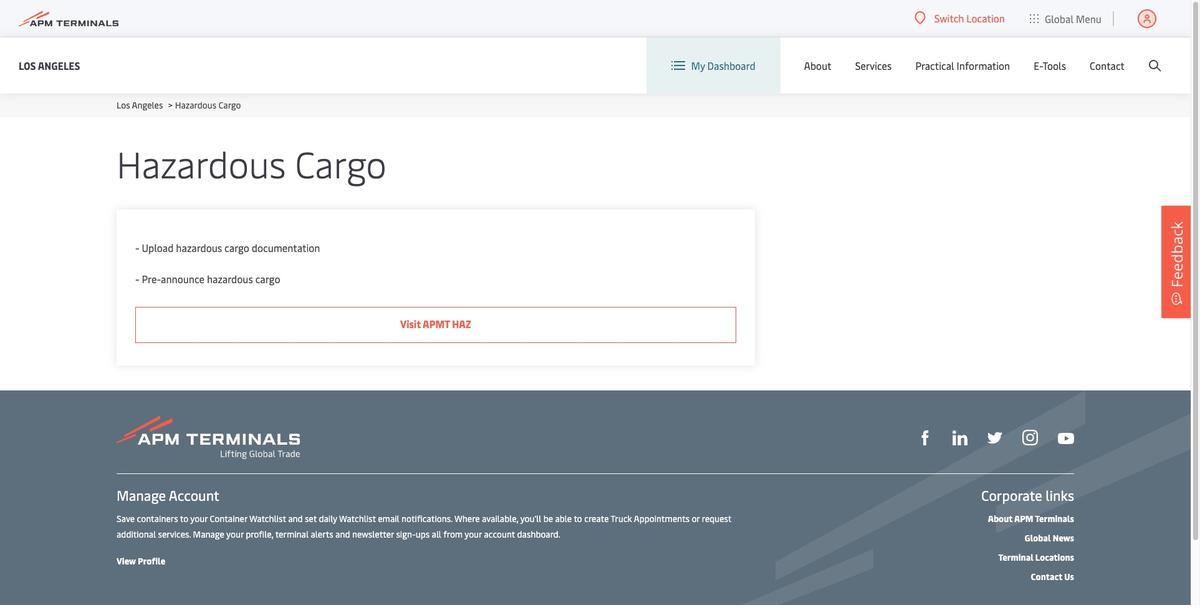 Task type: locate. For each thing, give the bounding box(es) containing it.
additional
[[117, 528, 156, 540]]

global up terminal locations
[[1025, 532, 1052, 544]]

contact for contact us
[[1032, 571, 1063, 583]]

1 vertical spatial los
[[117, 99, 130, 111]]

1 vertical spatial hazardous
[[117, 139, 286, 188]]

0 horizontal spatial and
[[288, 513, 303, 525]]

1 horizontal spatial contact
[[1091, 59, 1126, 72]]

0 horizontal spatial your
[[190, 513, 208, 525]]

and left set in the bottom of the page
[[288, 513, 303, 525]]

0 horizontal spatial angeles
[[38, 58, 80, 72]]

account
[[169, 486, 220, 505]]

switch location button
[[915, 11, 1006, 25]]

1 horizontal spatial los angeles link
[[117, 99, 163, 111]]

fill 44 link
[[988, 429, 1003, 446]]

e-tools button
[[1035, 37, 1067, 94]]

global news
[[1025, 532, 1075, 544]]

haz
[[452, 317, 472, 331]]

your
[[190, 513, 208, 525], [227, 528, 244, 540], [465, 528, 482, 540]]

feedback
[[1167, 221, 1188, 288]]

1 horizontal spatial about
[[989, 513, 1013, 525]]

1 vertical spatial angeles
[[132, 99, 163, 111]]

about
[[805, 59, 832, 72], [989, 513, 1013, 525]]

1 vertical spatial contact
[[1032, 571, 1063, 583]]

services button
[[856, 37, 892, 94]]

youtube image
[[1059, 433, 1075, 444]]

e-tools
[[1035, 59, 1067, 72]]

1 vertical spatial global
[[1025, 532, 1052, 544]]

create
[[585, 513, 609, 525]]

your down account
[[190, 513, 208, 525]]

your down container at the left
[[227, 528, 244, 540]]

0 vertical spatial hazardous
[[176, 241, 222, 255]]

visit apmt haz
[[401, 317, 472, 331]]

1 horizontal spatial manage
[[193, 528, 225, 540]]

-
[[135, 241, 139, 255], [135, 272, 139, 286]]

0 horizontal spatial cargo
[[225, 241, 249, 255]]

to right 'able'
[[574, 513, 583, 525]]

- upload hazardous cargo documentation
[[135, 241, 320, 255]]

0 horizontal spatial about
[[805, 59, 832, 72]]

pre-
[[142, 272, 161, 286]]

hazardous down los angeles > hazardous cargo
[[117, 139, 286, 188]]

cargo
[[219, 99, 241, 111], [295, 139, 387, 188]]

1 vertical spatial hazardous
[[207, 272, 253, 286]]

manage up save
[[117, 486, 166, 505]]

services
[[856, 59, 892, 72]]

1 horizontal spatial watchlist
[[339, 513, 376, 525]]

0 vertical spatial angeles
[[38, 58, 80, 72]]

global left menu
[[1046, 12, 1074, 25]]

corporate links
[[982, 486, 1075, 505]]

about left services
[[805, 59, 832, 72]]

about for about apm terminals
[[989, 513, 1013, 525]]

angeles
[[38, 58, 80, 72], [132, 99, 163, 111]]

cargo down documentation
[[256, 272, 280, 286]]

cargo up - pre-announce hazardous cargo
[[225, 241, 249, 255]]

0 vertical spatial about
[[805, 59, 832, 72]]

you'll
[[521, 513, 542, 525]]

1 horizontal spatial los
[[117, 99, 130, 111]]

hazardous up - pre-announce hazardous cargo
[[176, 241, 222, 255]]

to
[[180, 513, 189, 525], [574, 513, 583, 525]]

0 vertical spatial los angeles link
[[19, 58, 80, 73]]

0 horizontal spatial to
[[180, 513, 189, 525]]

0 horizontal spatial cargo
[[219, 99, 241, 111]]

2 - from the top
[[135, 272, 139, 286]]

contact for contact
[[1091, 59, 1126, 72]]

1 watchlist from the left
[[249, 513, 286, 525]]

contact down locations
[[1032, 571, 1063, 583]]

announce
[[161, 272, 205, 286]]

1 horizontal spatial cargo
[[256, 272, 280, 286]]

watchlist
[[249, 513, 286, 525], [339, 513, 376, 525]]

los angeles > hazardous cargo
[[117, 99, 241, 111]]

0 horizontal spatial los
[[19, 58, 36, 72]]

from
[[444, 528, 463, 540]]

0 vertical spatial manage
[[117, 486, 166, 505]]

view profile
[[117, 555, 165, 567]]

manage down container at the left
[[193, 528, 225, 540]]

to up services.
[[180, 513, 189, 525]]

shape link
[[918, 429, 933, 446]]

visit
[[401, 317, 421, 331]]

notifications.
[[402, 513, 453, 525]]

0 vertical spatial contact
[[1091, 59, 1126, 72]]

manage
[[117, 486, 166, 505], [193, 528, 225, 540]]

services.
[[158, 528, 191, 540]]

0 horizontal spatial contact
[[1032, 571, 1063, 583]]

newsletter
[[352, 528, 394, 540]]

documentation
[[252, 241, 320, 255]]

hazardous
[[176, 241, 222, 255], [207, 272, 253, 286]]

contact down menu
[[1091, 59, 1126, 72]]

- left pre-
[[135, 272, 139, 286]]

0 vertical spatial global
[[1046, 12, 1074, 25]]

1 vertical spatial manage
[[193, 528, 225, 540]]

los angeles
[[19, 58, 80, 72]]

0 vertical spatial and
[[288, 513, 303, 525]]

feedback button
[[1162, 206, 1194, 318]]

locations
[[1036, 552, 1075, 563]]

2 to from the left
[[574, 513, 583, 525]]

0 horizontal spatial manage
[[117, 486, 166, 505]]

1 horizontal spatial and
[[336, 528, 350, 540]]

los angeles link
[[19, 58, 80, 73], [117, 99, 163, 111]]

1 vertical spatial los angeles link
[[117, 99, 163, 111]]

manage inside save containers to your container watchlist and set daily watchlist email notifications. where available, you'll be able to create truck appointments or request additional services. manage your profile, terminal alerts and newsletter sign-ups all from your account dashboard.
[[193, 528, 225, 540]]

1 vertical spatial cargo
[[295, 139, 387, 188]]

2 horizontal spatial your
[[465, 528, 482, 540]]

watchlist up profile,
[[249, 513, 286, 525]]

cargo
[[225, 241, 249, 255], [256, 272, 280, 286]]

your down where
[[465, 528, 482, 540]]

- left "upload"
[[135, 241, 139, 255]]

and right alerts
[[336, 528, 350, 540]]

0 vertical spatial los
[[19, 58, 36, 72]]

los
[[19, 58, 36, 72], [117, 99, 130, 111]]

1 horizontal spatial your
[[227, 528, 244, 540]]

apm
[[1015, 513, 1034, 525]]

0 vertical spatial -
[[135, 241, 139, 255]]

email
[[378, 513, 400, 525]]

alerts
[[311, 528, 334, 540]]

1 vertical spatial -
[[135, 272, 139, 286]]

hazardous down - upload hazardous cargo documentation
[[207, 272, 253, 286]]

global news link
[[1025, 532, 1075, 544]]

1 - from the top
[[135, 241, 139, 255]]

1 vertical spatial about
[[989, 513, 1013, 525]]

1 horizontal spatial cargo
[[295, 139, 387, 188]]

1 horizontal spatial to
[[574, 513, 583, 525]]

facebook image
[[918, 431, 933, 446]]

save containers to your container watchlist and set daily watchlist email notifications. where available, you'll be able to create truck appointments or request additional services. manage your profile, terminal alerts and newsletter sign-ups all from your account dashboard.
[[117, 513, 732, 540]]

0 horizontal spatial watchlist
[[249, 513, 286, 525]]

where
[[455, 513, 480, 525]]

los for los angeles > hazardous cargo
[[117, 99, 130, 111]]

global
[[1046, 12, 1074, 25], [1025, 532, 1052, 544]]

0 vertical spatial cargo
[[225, 241, 249, 255]]

hazardous right the >
[[175, 99, 217, 111]]

manage account
[[117, 486, 220, 505]]

about left apm
[[989, 513, 1013, 525]]

watchlist up "newsletter"
[[339, 513, 376, 525]]

1 horizontal spatial angeles
[[132, 99, 163, 111]]

hazardous
[[175, 99, 217, 111], [117, 139, 286, 188]]

global inside global menu button
[[1046, 12, 1074, 25]]

view profile link
[[117, 555, 165, 567]]

terminal locations link
[[999, 552, 1075, 563]]



Task type: describe. For each thing, give the bounding box(es) containing it.
available,
[[482, 513, 519, 525]]

0 vertical spatial cargo
[[219, 99, 241, 111]]

0 horizontal spatial los angeles link
[[19, 58, 80, 73]]

1 to from the left
[[180, 513, 189, 525]]

apmt
[[423, 317, 450, 331]]

about for about
[[805, 59, 832, 72]]

terminal
[[276, 528, 309, 540]]

1 vertical spatial and
[[336, 528, 350, 540]]

my dashboard
[[692, 59, 756, 72]]

truck
[[611, 513, 633, 525]]

terminals
[[1036, 513, 1075, 525]]

practical
[[916, 59, 955, 72]]

global for global menu
[[1046, 12, 1074, 25]]

linkedin image
[[953, 431, 968, 446]]

sign-
[[396, 528, 416, 540]]

about button
[[805, 37, 832, 94]]

switch location
[[935, 11, 1006, 25]]

angeles for los angeles > hazardous cargo
[[132, 99, 163, 111]]

practical information button
[[916, 37, 1011, 94]]

about apm terminals
[[989, 513, 1075, 525]]

contact button
[[1091, 37, 1126, 94]]

global menu button
[[1018, 0, 1115, 37]]

terminal locations
[[999, 552, 1075, 563]]

global for global news
[[1025, 532, 1052, 544]]

ups
[[416, 528, 430, 540]]

>
[[168, 99, 173, 111]]

e-
[[1035, 59, 1043, 72]]

view
[[117, 555, 136, 567]]

about apm terminals link
[[989, 513, 1075, 525]]

be
[[544, 513, 553, 525]]

account
[[484, 528, 515, 540]]

menu
[[1077, 12, 1102, 25]]

- pre-announce hazardous cargo
[[135, 272, 280, 286]]

1 vertical spatial cargo
[[256, 272, 280, 286]]

dashboard.
[[518, 528, 561, 540]]

upload
[[142, 241, 174, 255]]

instagram image
[[1023, 430, 1039, 446]]

2 watchlist from the left
[[339, 513, 376, 525]]

my
[[692, 59, 706, 72]]

us
[[1065, 571, 1075, 583]]

set
[[305, 513, 317, 525]]

profile,
[[246, 528, 274, 540]]

- for - upload hazardous cargo documentation
[[135, 241, 139, 255]]

profile
[[138, 555, 165, 567]]

corporate
[[982, 486, 1043, 505]]

save
[[117, 513, 135, 525]]

you tube link
[[1059, 430, 1075, 445]]

news
[[1054, 532, 1075, 544]]

hazardous cargo
[[117, 139, 387, 188]]

terminal
[[999, 552, 1034, 563]]

contact us
[[1032, 571, 1075, 583]]

switch
[[935, 11, 965, 25]]

practical information
[[916, 59, 1011, 72]]

los for los angeles
[[19, 58, 36, 72]]

able
[[556, 513, 572, 525]]

container
[[210, 513, 248, 525]]

appointments
[[634, 513, 690, 525]]

linkedin__x28_alt_x29__3_ link
[[953, 429, 968, 446]]

instagram link
[[1023, 429, 1039, 446]]

location
[[967, 11, 1006, 25]]

apmt footer logo image
[[117, 416, 300, 459]]

information
[[957, 59, 1011, 72]]

request
[[702, 513, 732, 525]]

containers
[[137, 513, 178, 525]]

0 vertical spatial hazardous
[[175, 99, 217, 111]]

all
[[432, 528, 442, 540]]

- for - pre-announce hazardous cargo
[[135, 272, 139, 286]]

angeles for los angeles
[[38, 58, 80, 72]]

dashboard
[[708, 59, 756, 72]]

or
[[692, 513, 700, 525]]

links
[[1046, 486, 1075, 505]]

visit apmt haz link
[[135, 307, 737, 343]]

twitter image
[[988, 431, 1003, 446]]

global menu
[[1046, 12, 1102, 25]]

my dashboard button
[[672, 37, 756, 94]]

tools
[[1043, 59, 1067, 72]]

daily
[[319, 513, 337, 525]]

contact us link
[[1032, 571, 1075, 583]]



Task type: vqa. For each thing, say whether or not it's contained in the screenshot.
Newsletters in the bottom of the page
no



